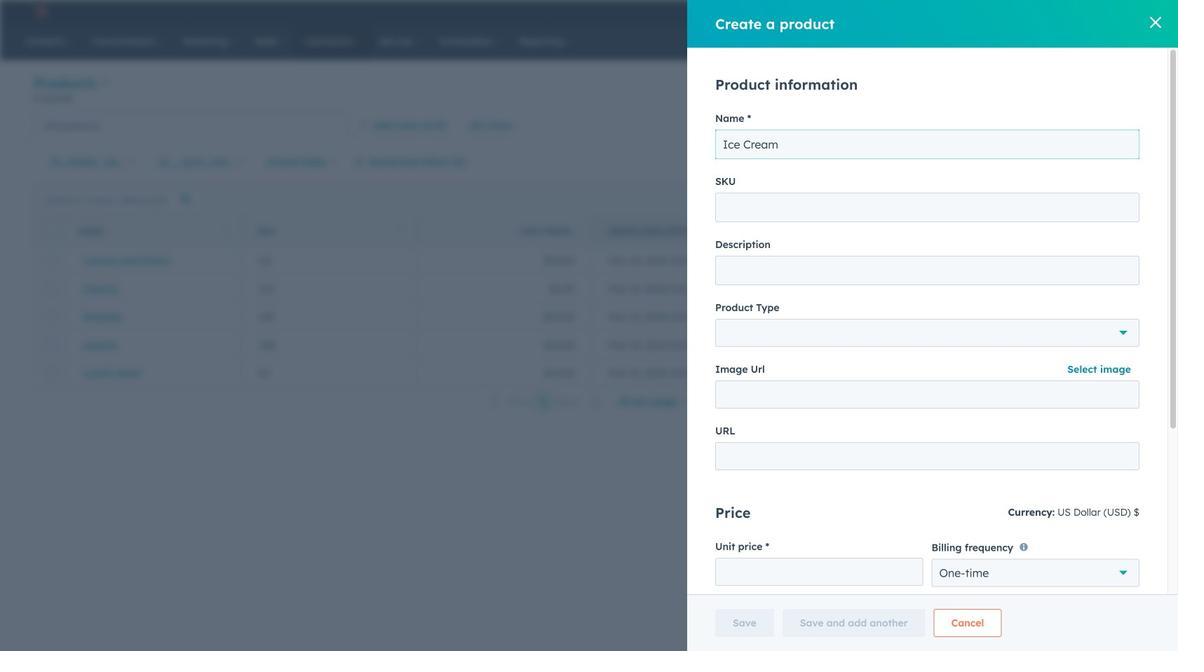 Task type: vqa. For each thing, say whether or not it's contained in the screenshot.
Email from Shonen Jump with subject Search and Destroy in Sleepy Princess! 'Row'
no



Task type: describe. For each thing, give the bounding box(es) containing it.
2 press to sort. element from the left
[[399, 225, 404, 237]]

3 press to sort. element from the left
[[575, 225, 580, 237]]

terry turtle image
[[1059, 5, 1071, 18]]

Search HubSpot search field
[[981, 29, 1129, 53]]

close image
[[1150, 17, 1161, 28]]

press to sort. image
[[575, 225, 580, 235]]

marketplaces image
[[953, 6, 965, 19]]



Task type: locate. For each thing, give the bounding box(es) containing it.
Search name, description, or SKU search field
[[37, 188, 203, 213]]

None text field
[[715, 130, 1139, 159], [715, 256, 1139, 285], [715, 442, 1139, 471], [715, 558, 923, 586], [715, 130, 1139, 159], [715, 256, 1139, 285], [715, 442, 1139, 471], [715, 558, 923, 586]]

None text field
[[715, 193, 1139, 222], [715, 381, 1139, 409], [715, 193, 1139, 222], [715, 381, 1139, 409]]

dialog
[[687, 0, 1178, 651]]

press to sort. image
[[223, 225, 229, 235]]

press to sort. element
[[223, 225, 229, 237], [399, 225, 404, 237], [575, 225, 580, 237]]

banner
[[34, 73, 1144, 111]]

1 press to sort. element from the left
[[223, 225, 229, 237]]

1 horizontal spatial press to sort. element
[[399, 225, 404, 237]]

menu
[[850, 0, 1161, 22]]

pagination navigation
[[482, 393, 609, 411]]

0 horizontal spatial press to sort. element
[[223, 225, 229, 237]]

2 horizontal spatial press to sort. element
[[575, 225, 580, 237]]



